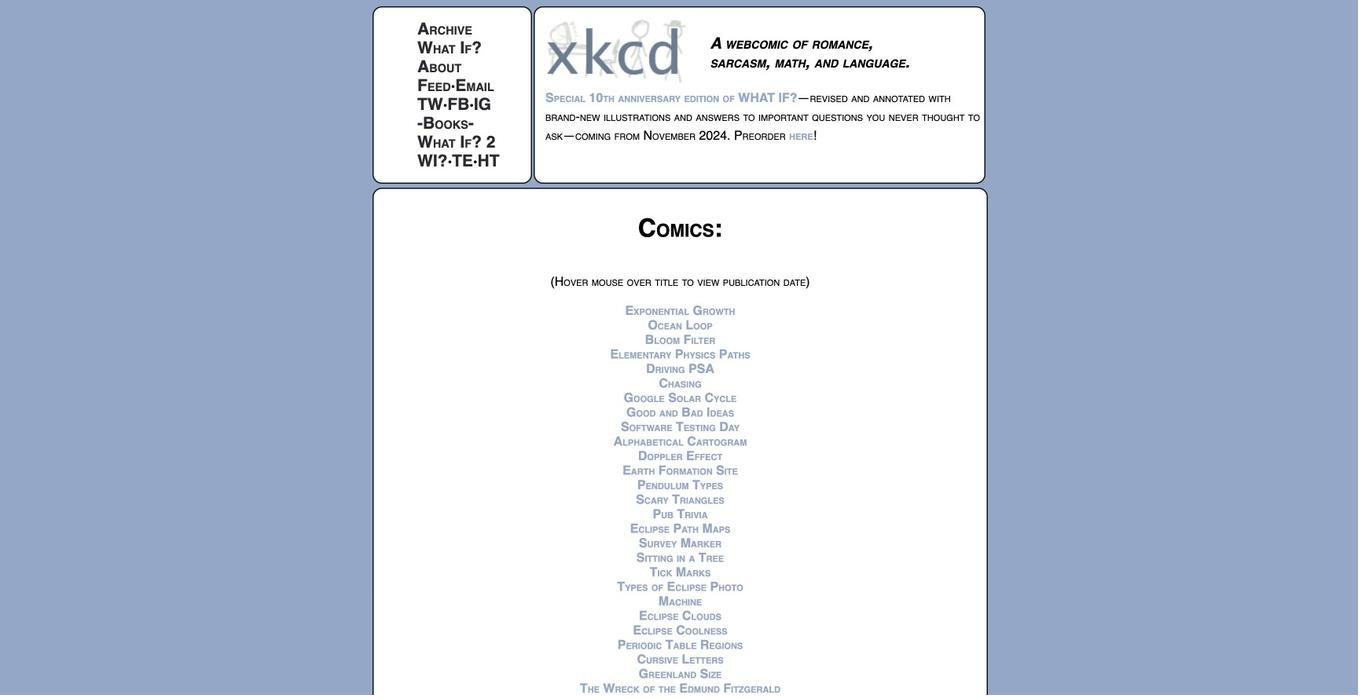 Task type: vqa. For each thing, say whether or not it's contained in the screenshot.
Selected Comics IMAGE
no



Task type: locate. For each thing, give the bounding box(es) containing it.
xkcd.com logo image
[[546, 18, 691, 83]]



